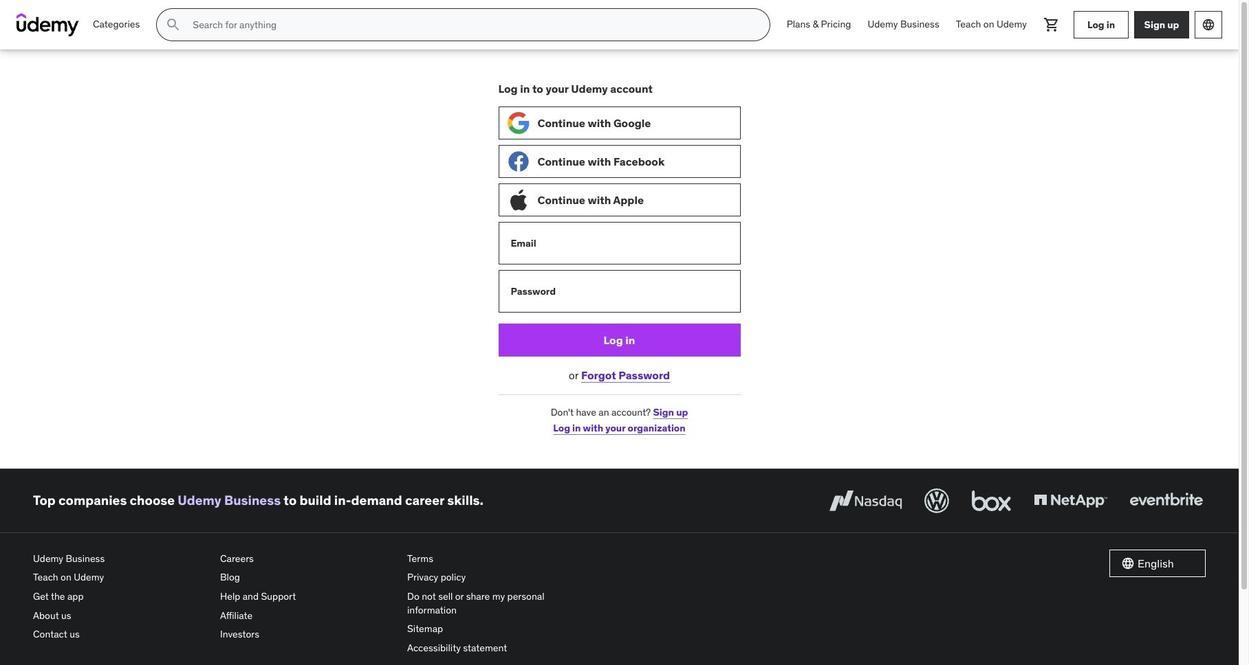 Task type: describe. For each thing, give the bounding box(es) containing it.
choose a language image
[[1202, 18, 1215, 32]]

small image
[[1121, 557, 1135, 571]]

udemy image
[[17, 13, 79, 36]]

nasdaq image
[[826, 486, 905, 516]]

eventbrite image
[[1127, 486, 1206, 516]]



Task type: vqa. For each thing, say whether or not it's contained in the screenshot.
"NetApp" Image
yes



Task type: locate. For each thing, give the bounding box(es) containing it.
submit search image
[[165, 17, 182, 33]]

shopping cart with 0 items image
[[1043, 17, 1060, 33]]

volkswagen image
[[922, 486, 952, 516]]

Search for anything text field
[[190, 13, 753, 36]]

netapp image
[[1031, 486, 1110, 516]]

box image
[[968, 486, 1014, 516]]



